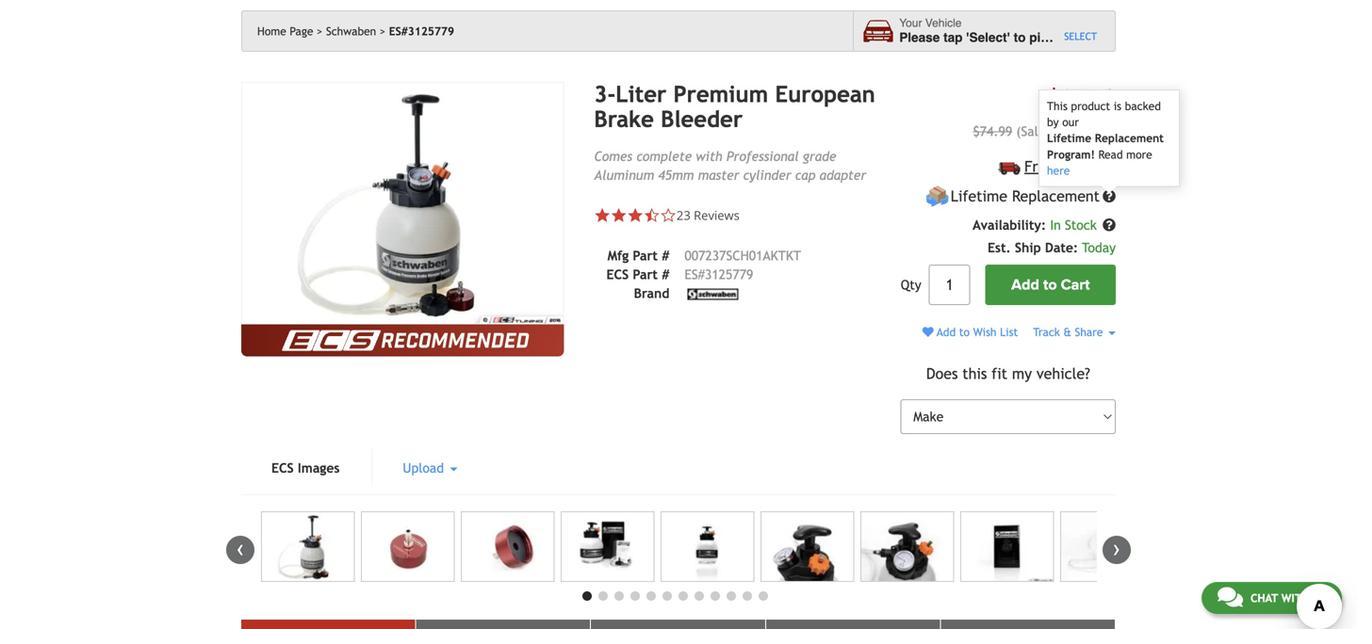 Task type: vqa. For each thing, say whether or not it's contained in the screenshot.
ECS within the 007237SCH01AKTKT ECS Part #
yes



Task type: locate. For each thing, give the bounding box(es) containing it.
1 vertical spatial #
[[662, 267, 670, 282]]

cap
[[796, 168, 816, 183]]

schwaben
[[326, 25, 376, 38]]

add to wish list link
[[923, 326, 1018, 339]]

star image right star icon
[[627, 207, 644, 224]]

est.
[[988, 241, 1011, 256]]

23 reviews
[[677, 207, 740, 224]]

is
[[1114, 99, 1122, 113]]

with inside comes complete with professional grade aluminum 45mm master cylinder cap adapter
[[696, 149, 723, 164]]

upload
[[403, 461, 448, 476]]

part right mfg
[[633, 248, 658, 263]]

to inside your vehicle please tap 'select' to pick a vehicle
[[1014, 30, 1026, 45]]

vehicle
[[926, 17, 962, 30]]

1 star image from the left
[[611, 207, 627, 224]]

add to cart
[[1012, 276, 1090, 294]]

#
[[662, 248, 670, 263], [662, 267, 670, 282]]

add down ship at the right
[[1012, 276, 1040, 294]]

1 vertical spatial lifetime
[[951, 188, 1008, 205]]

your
[[900, 17, 923, 30]]

brake
[[594, 106, 654, 132]]

2 # from the top
[[662, 267, 670, 282]]

star image
[[611, 207, 627, 224], [627, 207, 644, 224]]

question circle image
[[1103, 190, 1116, 203]]

0 vertical spatial with
[[696, 149, 723, 164]]

1 vertical spatial part
[[633, 267, 658, 282]]

by
[[1047, 116, 1059, 129]]

with left us on the bottom right of the page
[[1282, 592, 1310, 605]]

star image left half star image
[[611, 207, 627, 224]]

us
[[1313, 592, 1327, 605]]

1 horizontal spatial with
[[1282, 592, 1310, 605]]

vehicle
[[1070, 30, 1113, 45]]

1 horizontal spatial to
[[1014, 30, 1026, 45]]

track & share
[[1034, 326, 1107, 339]]

schwaben image
[[685, 289, 741, 300]]

today
[[1083, 241, 1116, 256]]

reviews
[[694, 207, 740, 224]]

0 vertical spatial part
[[633, 248, 658, 263]]

to
[[1014, 30, 1026, 45], [1044, 276, 1057, 294], [960, 326, 970, 339]]

to inside button
[[1044, 276, 1057, 294]]

1 horizontal spatial add
[[1012, 276, 1040, 294]]

1 vertical spatial replacement
[[1012, 188, 1100, 205]]

007237sch01aktkt ecs part #
[[607, 248, 801, 282]]

with up master
[[696, 149, 723, 164]]

007237sch01aktkt
[[685, 248, 801, 263]]

please
[[900, 30, 940, 45]]

replacement
[[1095, 132, 1164, 145], [1012, 188, 1100, 205]]

grade
[[803, 149, 837, 164]]

lifetime down free shipping icon
[[951, 188, 1008, 205]]

chat
[[1251, 592, 1279, 605]]

0 vertical spatial lifetime
[[1047, 132, 1092, 145]]

with
[[696, 149, 723, 164], [1282, 592, 1310, 605]]

comes complete with professional grade aluminum 45mm master cylinder cap adapter
[[594, 149, 867, 183]]

program!
[[1047, 148, 1095, 161]]

0 horizontal spatial with
[[696, 149, 723, 164]]

empty star image
[[660, 207, 677, 224]]

save
[[1059, 124, 1086, 139]]

# inside the 007237sch01aktkt ecs part #
[[662, 267, 670, 282]]

es# 3125779 brand
[[634, 267, 754, 301]]

1 vertical spatial add
[[937, 326, 956, 339]]

add inside button
[[1012, 276, 1040, 294]]

0 horizontal spatial to
[[960, 326, 970, 339]]

does this fit my vehicle?
[[927, 365, 1091, 383]]

(sale
[[1017, 124, 1046, 139]]

more
[[1127, 148, 1153, 161]]

part inside the 007237sch01aktkt ecs part #
[[633, 267, 658, 282]]

adapter
[[820, 168, 867, 183]]

ecs left images
[[272, 461, 294, 476]]

23
[[677, 207, 691, 224]]

lifetime
[[1047, 132, 1092, 145], [951, 188, 1008, 205]]

# up brand
[[662, 267, 670, 282]]

0 vertical spatial #
[[662, 248, 670, 263]]

2 vertical spatial to
[[960, 326, 970, 339]]

this
[[963, 365, 987, 383]]

ecs
[[607, 267, 629, 282], [272, 461, 294, 476]]

replacement up more
[[1095, 132, 1164, 145]]

add right heart icon
[[937, 326, 956, 339]]

bleeder
[[661, 106, 743, 132]]

to left pick
[[1014, 30, 1026, 45]]

to left the cart
[[1044, 276, 1057, 294]]

add for add to cart
[[1012, 276, 1040, 294]]

lifetime down the our
[[1047, 132, 1092, 145]]

track & share button
[[1034, 326, 1116, 339]]

ecs down mfg
[[607, 267, 629, 282]]

0 vertical spatial add
[[1012, 276, 1040, 294]]

0 vertical spatial replacement
[[1095, 132, 1164, 145]]

upload button
[[373, 450, 488, 488]]

1 vertical spatial with
[[1282, 592, 1310, 605]]

question circle image
[[1103, 219, 1116, 232]]

this product is backed by our lifetime replacement program!
[[1047, 99, 1164, 161]]

2 horizontal spatial to
[[1044, 276, 1057, 294]]

1 vertical spatial ecs
[[272, 461, 294, 476]]

home page
[[257, 25, 313, 38]]

None text field
[[929, 265, 971, 306]]

23 reviews link
[[677, 207, 740, 224]]

read
[[1099, 148, 1123, 161]]

replacement inside this product is backed by our lifetime replacement program!
[[1095, 132, 1164, 145]]

‹
[[237, 537, 244, 562]]

3-liter premium european brake bleeder
[[594, 81, 876, 132]]

to for add to cart
[[1044, 276, 1057, 294]]

star image
[[594, 207, 611, 224]]

part up brand
[[633, 267, 658, 282]]

0 horizontal spatial lifetime
[[951, 188, 1008, 205]]

chat with us
[[1251, 592, 1327, 605]]

pick
[[1030, 30, 1055, 45]]

# up the es# 3125779 brand
[[662, 248, 670, 263]]

here link
[[1047, 164, 1070, 177]]

1 horizontal spatial lifetime
[[1047, 132, 1092, 145]]

mfg part #
[[608, 248, 670, 263]]

product
[[1071, 99, 1111, 113]]

0 vertical spatial to
[[1014, 30, 1026, 45]]

1 horizontal spatial ecs
[[607, 267, 629, 282]]

1 vertical spatial to
[[1044, 276, 1057, 294]]

add
[[1012, 276, 1040, 294], [937, 326, 956, 339]]

3125779
[[705, 267, 754, 282]]

replacement down here
[[1012, 188, 1100, 205]]

2 part from the top
[[633, 267, 658, 282]]

0 vertical spatial ecs
[[607, 267, 629, 282]]

to left wish
[[960, 326, 970, 339]]

0 horizontal spatial add
[[937, 326, 956, 339]]

es#3125779 - 007237sch01aktkt - 3-liter premium european brake bleeder - comes complete with professional grade aluminum 45mm master cylinder cap adapter - schwaben - audi bmw volkswagen mercedes benz mini porsche image
[[241, 82, 564, 325], [261, 512, 355, 583], [361, 512, 455, 583], [461, 512, 555, 583], [561, 512, 655, 583], [661, 512, 755, 583], [761, 512, 855, 583], [861, 512, 954, 583], [961, 512, 1054, 583], [1061, 512, 1154, 583]]

45mm
[[658, 168, 694, 183]]

part
[[633, 248, 658, 263], [633, 267, 658, 282]]

select link
[[1065, 29, 1098, 44]]



Task type: describe. For each thing, give the bounding box(es) containing it.
cart
[[1061, 276, 1090, 294]]

fit
[[992, 365, 1008, 383]]

a
[[1059, 30, 1066, 45]]

-
[[1050, 124, 1055, 139]]

list
[[1000, 326, 1018, 339]]

availability: in stock
[[973, 218, 1101, 233]]

home page link
[[257, 25, 323, 38]]

'select'
[[967, 30, 1011, 45]]

aluminum
[[594, 168, 655, 183]]

es#3125779
[[389, 25, 454, 38]]

10%)
[[1090, 124, 1116, 139]]

premium
[[674, 81, 769, 107]]

$74.99
[[973, 124, 1013, 139]]

share
[[1075, 326, 1103, 339]]

liter
[[616, 81, 667, 107]]

ecs tuning recommends this product. image
[[241, 325, 564, 357]]

‹ link
[[226, 537, 255, 565]]

free shipping image
[[999, 162, 1021, 175]]

&
[[1064, 326, 1072, 339]]

heart image
[[923, 327, 934, 338]]

2 star image from the left
[[627, 207, 644, 224]]

ship
[[1015, 241, 1042, 256]]

your vehicle please tap 'select' to pick a vehicle
[[900, 17, 1113, 45]]

my
[[1012, 365, 1032, 383]]

shipping
[[1060, 158, 1116, 175]]

› link
[[1103, 537, 1131, 565]]

es#
[[685, 267, 705, 282]]

home
[[257, 25, 286, 38]]

$74.99 (sale - save 10%)
[[973, 124, 1116, 139]]

vehicle?
[[1037, 365, 1091, 383]]

3-
[[594, 81, 616, 107]]

›
[[1113, 537, 1121, 562]]

tap
[[944, 30, 963, 45]]

master
[[698, 168, 740, 183]]

half star image
[[644, 207, 660, 224]]

this product is lifetime replacement eligible image
[[926, 185, 950, 209]]

page
[[290, 25, 313, 38]]

date:
[[1045, 241, 1079, 256]]

free
[[1025, 158, 1055, 175]]

comments image
[[1218, 586, 1243, 609]]

chat with us link
[[1202, 583, 1343, 615]]

track
[[1034, 326, 1061, 339]]

complete
[[637, 149, 692, 164]]

qty
[[901, 278, 922, 293]]

1 part from the top
[[633, 248, 658, 263]]

add for add to wish list
[[937, 326, 956, 339]]

stock
[[1065, 218, 1097, 233]]

backed
[[1125, 99, 1161, 113]]

here
[[1047, 164, 1070, 177]]

this
[[1047, 99, 1068, 113]]

1 # from the top
[[662, 248, 670, 263]]

images
[[298, 461, 340, 476]]

add to wish list
[[934, 326, 1018, 339]]

mfg
[[608, 248, 629, 263]]

lifetime replacement
[[951, 188, 1100, 205]]

free shipping
[[1025, 158, 1116, 175]]

cylinder
[[744, 168, 792, 183]]

brand
[[634, 286, 670, 301]]

does
[[927, 365, 958, 383]]

add to cart button
[[986, 265, 1116, 306]]

0 horizontal spatial ecs
[[272, 461, 294, 476]]

in
[[1051, 218, 1061, 233]]

to for add to wish list
[[960, 326, 970, 339]]

ecs images link
[[241, 450, 370, 488]]

ecs inside the 007237sch01aktkt ecs part #
[[607, 267, 629, 282]]

schwaben link
[[326, 25, 386, 38]]

lifetime inside this product is backed by our lifetime replacement program!
[[1047, 132, 1092, 145]]

67.49
[[1061, 85, 1116, 111]]

read more here
[[1047, 148, 1153, 177]]

european
[[775, 81, 876, 107]]

availability:
[[973, 218, 1047, 233]]

comes
[[594, 149, 633, 164]]

professional
[[727, 149, 799, 164]]

our
[[1063, 116, 1079, 129]]

est. ship date: today
[[988, 241, 1116, 256]]

wish
[[974, 326, 997, 339]]



